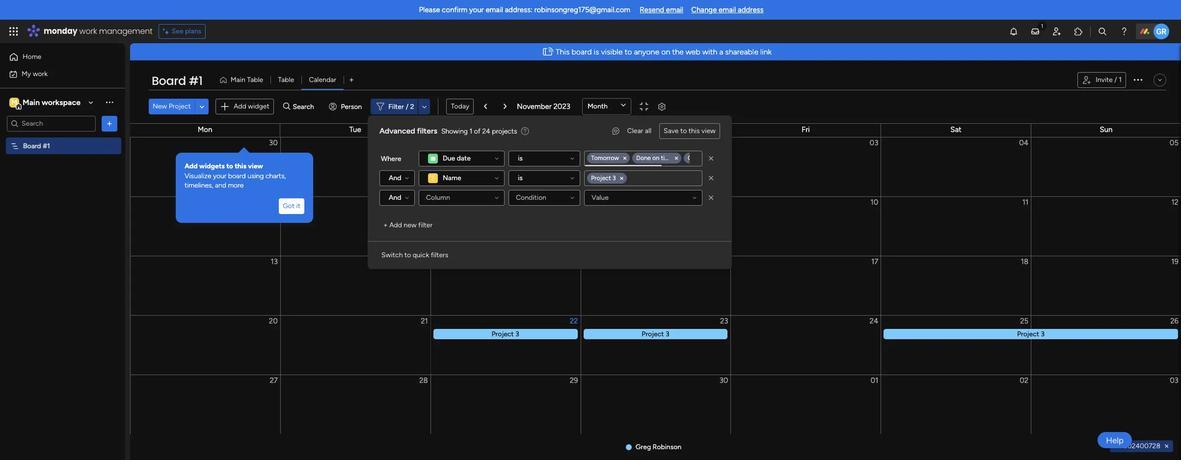 Task type: locate. For each thing, give the bounding box(es) containing it.
email left address:
[[486, 5, 503, 14]]

email right resend
[[666, 5, 684, 14]]

0 vertical spatial view
[[702, 127, 716, 135]]

0 vertical spatial your
[[470, 5, 484, 14]]

1 vertical spatial board
[[23, 142, 41, 150]]

1 vertical spatial work
[[33, 70, 48, 78]]

board #1 up new project
[[152, 73, 203, 89]]

table up widget
[[247, 76, 263, 84]]

project right the new
[[169, 102, 191, 111]]

add right +
[[390, 221, 402, 229]]

arrow down image
[[419, 101, 431, 112]]

2023
[[554, 102, 571, 111]]

main inside workspace selection element
[[23, 98, 40, 107]]

showing
[[442, 127, 468, 135]]

greg robinson image
[[1154, 24, 1170, 39]]

1 horizontal spatial this
[[689, 127, 700, 135]]

1 horizontal spatial board #1
[[152, 73, 203, 89]]

/
[[1115, 76, 1118, 84], [406, 102, 409, 111]]

id: 302400728
[[1114, 442, 1161, 450]]

1 left of
[[470, 127, 473, 135]]

0 horizontal spatial this
[[235, 162, 247, 170]]

3
[[613, 174, 616, 182]]

on left time
[[653, 154, 660, 162]]

2 table from the left
[[278, 76, 294, 84]]

1 vertical spatial /
[[406, 102, 409, 111]]

email
[[486, 5, 503, 14], [666, 5, 684, 14], [719, 5, 737, 14]]

0 horizontal spatial view
[[248, 162, 263, 170]]

0 vertical spatial project
[[169, 102, 191, 111]]

resend
[[640, 5, 665, 14]]

1 horizontal spatial table
[[278, 76, 294, 84]]

2 email from the left
[[666, 5, 684, 14]]

please confirm your email address: robinsongreg175@gmail.com
[[419, 5, 631, 14]]

to right widgets
[[227, 162, 233, 170]]

advanced
[[380, 126, 415, 136]]

1 horizontal spatial 1
[[1120, 76, 1123, 84]]

new
[[153, 102, 167, 111]]

help image
[[1120, 27, 1130, 36]]

learn more image
[[521, 127, 529, 136]]

calendar button
[[302, 72, 344, 88]]

and
[[389, 174, 402, 182], [389, 194, 402, 202]]

0 vertical spatial 1
[[1120, 76, 1123, 84]]

select product image
[[9, 27, 19, 36]]

add left widget
[[234, 102, 246, 110]]

302400728
[[1124, 442, 1161, 450]]

date
[[457, 154, 471, 163]]

remove sort image
[[707, 193, 717, 203]]

board #1 list box
[[0, 136, 125, 287]]

2 list arrow image from the left
[[504, 104, 507, 110]]

see plans
[[172, 27, 201, 35]]

robinson
[[653, 443, 682, 451]]

0 horizontal spatial options image
[[105, 119, 114, 128]]

filters
[[417, 126, 438, 136], [431, 251, 449, 259]]

0 horizontal spatial board
[[228, 172, 246, 180]]

1 vertical spatial this
[[235, 162, 247, 170]]

email right change
[[719, 5, 737, 14]]

Board #1 field
[[149, 73, 205, 89]]

0 vertical spatial remove sort image
[[707, 154, 717, 164]]

my work button
[[6, 66, 106, 82]]

board inside 'field'
[[152, 73, 186, 89]]

all
[[645, 127, 652, 135]]

0 horizontal spatial board
[[23, 142, 41, 150]]

options image
[[1133, 74, 1145, 85], [105, 119, 114, 128]]

work inside button
[[33, 70, 48, 78]]

workspace selection element
[[9, 97, 82, 109]]

1 horizontal spatial board
[[572, 47, 592, 56]]

save
[[664, 127, 679, 135]]

2 vertical spatial add
[[390, 221, 402, 229]]

add inside add widgets to this view visualize your board using charts, timelines, and more got it
[[185, 162, 198, 170]]

of
[[474, 127, 481, 135]]

1 horizontal spatial list arrow image
[[504, 104, 507, 110]]

0 vertical spatial on
[[662, 47, 671, 56]]

main table button
[[216, 72, 271, 88]]

0 horizontal spatial work
[[33, 70, 48, 78]]

this right save
[[689, 127, 700, 135]]

board down 'search in workspace' field
[[23, 142, 41, 150]]

1 vertical spatial view
[[248, 162, 263, 170]]

board up more at the left top of the page
[[228, 172, 246, 180]]

person
[[341, 102, 362, 111]]

main right workspace image
[[23, 98, 40, 107]]

the
[[673, 47, 684, 56]]

×
[[623, 153, 628, 163], [675, 153, 679, 163], [620, 173, 625, 183]]

0 horizontal spatial board #1
[[23, 142, 50, 150]]

add inside button
[[390, 221, 402, 229]]

add widget button
[[216, 99, 274, 114]]

is down learn more icon
[[518, 154, 523, 163]]

0 horizontal spatial /
[[406, 102, 409, 111]]

1 email from the left
[[486, 5, 503, 14]]

0 vertical spatial board #1
[[152, 73, 203, 89]]

board
[[572, 47, 592, 56], [228, 172, 246, 180]]

on
[[662, 47, 671, 56], [653, 154, 660, 162]]

#1 up angle down icon
[[189, 73, 203, 89]]

workspace options image
[[105, 97, 114, 107]]

1 vertical spatial add
[[185, 162, 198, 170]]

add widgets to this view visualize your board using charts, timelines, and more got it
[[185, 162, 301, 210]]

to left quick
[[405, 251, 411, 259]]

1 vertical spatial on
[[653, 154, 660, 162]]

1 right the invite
[[1120, 76, 1123, 84]]

0 horizontal spatial your
[[213, 172, 227, 180]]

1 vertical spatial your
[[213, 172, 227, 180]]

due date
[[443, 154, 471, 163]]

overdue
[[688, 154, 712, 162]]

0 vertical spatial this
[[689, 127, 700, 135]]

filter
[[419, 221, 433, 229]]

board #1
[[152, 73, 203, 89], [23, 142, 50, 150]]

board inside add widgets to this view visualize your board using charts, timelines, and more got it
[[228, 172, 246, 180]]

1 vertical spatial #1
[[43, 142, 50, 150]]

add inside popup button
[[234, 102, 246, 110]]

this up more at the left top of the page
[[235, 162, 247, 170]]

sat
[[951, 125, 962, 134]]

0 horizontal spatial on
[[653, 154, 660, 162]]

help button
[[1099, 432, 1133, 449]]

remove sort image down 'save to this view' button at right top
[[707, 154, 717, 164]]

1 horizontal spatial add
[[234, 102, 246, 110]]

0 horizontal spatial email
[[486, 5, 503, 14]]

options image left expand board header 'icon'
[[1133, 74, 1145, 85]]

1 vertical spatial and
[[389, 194, 402, 202]]

1 list arrow image from the left
[[484, 104, 487, 110]]

plans
[[185, 27, 201, 35]]

table button
[[271, 72, 302, 88]]

your inside add widgets to this view visualize your board using charts, timelines, and more got it
[[213, 172, 227, 180]]

new project
[[153, 102, 191, 111]]

table up 'v2 search' image
[[278, 76, 294, 84]]

1 horizontal spatial your
[[470, 5, 484, 14]]

save to this view
[[664, 127, 716, 135]]

0 horizontal spatial list arrow image
[[484, 104, 487, 110]]

main up add widget popup button
[[231, 76, 246, 84]]

see
[[172, 27, 184, 35]]

to right save
[[681, 127, 687, 135]]

1 horizontal spatial main
[[231, 76, 246, 84]]

1 horizontal spatial board
[[152, 73, 186, 89]]

work right the monday
[[79, 26, 97, 37]]

/ for 1
[[1115, 76, 1118, 84]]

+ add new filter
[[384, 221, 433, 229]]

on left the
[[662, 47, 671, 56]]

0 vertical spatial filters
[[417, 126, 438, 136]]

project left the 3
[[591, 174, 611, 182]]

mon
[[198, 125, 212, 134]]

0 vertical spatial main
[[231, 76, 246, 84]]

view
[[702, 127, 716, 135], [248, 162, 263, 170]]

/ left the 2
[[406, 102, 409, 111]]

0 vertical spatial and
[[389, 174, 402, 182]]

tomorrow
[[591, 154, 619, 162]]

2 horizontal spatial email
[[719, 5, 737, 14]]

filters right quick
[[431, 251, 449, 259]]

switch to quick filters
[[382, 251, 449, 259]]

monday work management
[[44, 26, 153, 37]]

november 2023
[[517, 102, 571, 111]]

add up visualize
[[185, 162, 198, 170]]

main for main workspace
[[23, 98, 40, 107]]

× right the 3
[[620, 173, 625, 183]]

list arrow image up wed
[[504, 104, 507, 110]]

None field
[[630, 170, 632, 188]]

1 vertical spatial filters
[[431, 251, 449, 259]]

1 horizontal spatial email
[[666, 5, 684, 14]]

0 horizontal spatial table
[[247, 76, 263, 84]]

work
[[79, 26, 97, 37], [33, 70, 48, 78]]

0 vertical spatial #1
[[189, 73, 203, 89]]

1 and from the top
[[389, 174, 402, 182]]

resend email link
[[640, 5, 684, 14]]

1 remove sort image from the top
[[707, 154, 717, 164]]

add
[[234, 102, 246, 110], [185, 162, 198, 170], [390, 221, 402, 229]]

a
[[720, 47, 724, 56]]

this
[[689, 127, 700, 135], [235, 162, 247, 170]]

remove sort image
[[707, 154, 717, 164], [707, 173, 717, 183]]

× for due date
[[623, 153, 628, 163]]

thu
[[650, 125, 662, 134]]

1 horizontal spatial work
[[79, 26, 97, 37]]

is up 'condition'
[[518, 174, 523, 182]]

1 vertical spatial board #1
[[23, 142, 50, 150]]

filters inside button
[[431, 251, 449, 259]]

1 vertical spatial 1
[[470, 127, 473, 135]]

clear all
[[628, 127, 652, 135]]

board right this at the left
[[572, 47, 592, 56]]

home button
[[6, 49, 106, 65]]

view up using at top left
[[248, 162, 263, 170]]

it
[[296, 202, 301, 210]]

add for add widgets to this view visualize your board using charts, timelines, and more got it
[[185, 162, 198, 170]]

0 vertical spatial board
[[572, 47, 592, 56]]

/ right the invite
[[1115, 76, 1118, 84]]

greg
[[636, 443, 651, 451]]

your up and
[[213, 172, 227, 180]]

#1
[[189, 73, 203, 89], [43, 142, 50, 150]]

board inside list box
[[23, 142, 41, 150]]

list arrow image up 24
[[484, 104, 487, 110]]

2 remove sort image from the top
[[707, 173, 717, 183]]

board #1 inside 'field'
[[152, 73, 203, 89]]

1
[[1120, 76, 1123, 84], [470, 127, 473, 135]]

0 vertical spatial add
[[234, 102, 246, 110]]

condition
[[516, 194, 547, 202]]

main table
[[231, 76, 263, 84]]

1 vertical spatial board
[[228, 172, 246, 180]]

0 horizontal spatial project
[[169, 102, 191, 111]]

list arrow image
[[484, 104, 487, 110], [504, 104, 507, 110]]

projects
[[492, 127, 518, 135]]

email for change email address
[[719, 5, 737, 14]]

more
[[228, 181, 244, 190]]

1 horizontal spatial /
[[1115, 76, 1118, 84]]

table
[[247, 76, 263, 84], [278, 76, 294, 84]]

0 horizontal spatial main
[[23, 98, 40, 107]]

#1 down 'search in workspace' field
[[43, 142, 50, 150]]

0 vertical spatial work
[[79, 26, 97, 37]]

1 horizontal spatial project
[[591, 174, 611, 182]]

1 vertical spatial remove sort image
[[707, 173, 717, 183]]

and down where
[[389, 174, 402, 182]]

options image down workspace options icon
[[105, 119, 114, 128]]

1 horizontal spatial options image
[[1133, 74, 1145, 85]]

view up "overdue"
[[702, 127, 716, 135]]

board #1 down 'search in workspace' field
[[23, 142, 50, 150]]

filters down arrow down icon
[[417, 126, 438, 136]]

remove sort image up remove sort image
[[707, 173, 717, 183]]

1 horizontal spatial #1
[[189, 73, 203, 89]]

1 horizontal spatial view
[[702, 127, 716, 135]]

time
[[661, 154, 674, 162]]

to right visible
[[625, 47, 633, 56]]

board up new project
[[152, 73, 186, 89]]

2 and from the top
[[389, 194, 402, 202]]

and up + add new filter
[[389, 194, 402, 202]]

2
[[410, 102, 414, 111]]

this inside button
[[689, 127, 700, 135]]

main inside button
[[231, 76, 246, 84]]

work right my in the top of the page
[[33, 70, 48, 78]]

0 horizontal spatial add
[[185, 162, 198, 170]]

1 vertical spatial is
[[518, 154, 523, 163]]

change email address
[[692, 5, 764, 14]]

2 horizontal spatial add
[[390, 221, 402, 229]]

visible
[[602, 47, 623, 56]]

0 horizontal spatial 1
[[470, 127, 473, 135]]

/ inside button
[[1115, 76, 1118, 84]]

email for resend email
[[666, 5, 684, 14]]

to inside switch to quick filters button
[[405, 251, 411, 259]]

3 email from the left
[[719, 5, 737, 14]]

2 vertical spatial is
[[518, 174, 523, 182]]

0 horizontal spatial #1
[[43, 142, 50, 150]]

board #1 inside list box
[[23, 142, 50, 150]]

1 vertical spatial main
[[23, 98, 40, 107]]

1 table from the left
[[247, 76, 263, 84]]

m
[[11, 98, 17, 106]]

× left done
[[623, 153, 628, 163]]

is left visible
[[594, 47, 600, 56]]

main
[[231, 76, 246, 84], [23, 98, 40, 107]]

0 vertical spatial /
[[1115, 76, 1118, 84]]

filter / 2
[[389, 102, 414, 111]]

0 vertical spatial board
[[152, 73, 186, 89]]

option
[[0, 137, 125, 139]]

× for name
[[620, 173, 625, 183]]

your right "confirm"
[[470, 5, 484, 14]]

1 image
[[1038, 20, 1047, 31]]

1 vertical spatial options image
[[105, 119, 114, 128]]



Task type: describe. For each thing, give the bounding box(es) containing it.
web
[[686, 47, 701, 56]]

wed
[[498, 125, 513, 134]]

fri
[[802, 125, 810, 134]]

to inside 'save to this view' button
[[681, 127, 687, 135]]

1 inside advanced filters showing 1 of 24 projects
[[470, 127, 473, 135]]

using
[[248, 172, 264, 180]]

this inside add widgets to this view visualize your board using charts, timelines, and more got it
[[235, 162, 247, 170]]

done
[[637, 154, 651, 162]]

anyone
[[634, 47, 660, 56]]

change email address link
[[692, 5, 764, 14]]

see plans button
[[159, 24, 206, 39]]

is for name
[[518, 174, 523, 182]]

sun
[[1101, 125, 1113, 134]]

id:
[[1114, 442, 1123, 450]]

address:
[[505, 5, 533, 14]]

1 horizontal spatial on
[[662, 47, 671, 56]]

help
[[1107, 435, 1124, 445]]

my
[[22, 70, 31, 78]]

monday
[[44, 26, 77, 37]]

workspace image
[[9, 97, 19, 108]]

#1 inside list box
[[43, 142, 50, 150]]

and for condition
[[389, 194, 402, 202]]

and
[[215, 181, 226, 190]]

got
[[283, 202, 295, 210]]

#1 inside 'field'
[[189, 73, 203, 89]]

management
[[99, 26, 153, 37]]

search everything image
[[1098, 27, 1108, 36]]

main for main table
[[231, 76, 246, 84]]

done on time
[[637, 154, 674, 162]]

+
[[384, 221, 388, 229]]

/ for 2
[[406, 102, 409, 111]]

to inside add widgets to this view visualize your board using charts, timelines, and more got it
[[227, 162, 233, 170]]

change
[[692, 5, 717, 14]]

invite / 1
[[1096, 76, 1123, 84]]

with
[[703, 47, 718, 56]]

new project button
[[149, 99, 195, 114]]

clear
[[628, 127, 644, 135]]

filter
[[389, 102, 404, 111]]

month
[[588, 102, 608, 111]]

remove sort image for name
[[707, 173, 717, 183]]

invite / 1 button
[[1078, 72, 1127, 88]]

is for due date
[[518, 154, 523, 163]]

add view image
[[350, 76, 354, 84]]

animation image
[[540, 44, 556, 60]]

inbox image
[[1031, 27, 1041, 36]]

greg robinson
[[636, 443, 682, 451]]

due
[[443, 154, 455, 163]]

switch to quick filters button
[[378, 248, 453, 263]]

1 vertical spatial project
[[591, 174, 611, 182]]

save to this view button
[[660, 123, 721, 139]]

v2 search image
[[283, 101, 291, 112]]

view inside add widgets to this view visualize your board using charts, timelines, and more got it
[[248, 162, 263, 170]]

0 vertical spatial is
[[594, 47, 600, 56]]

calendar
[[309, 76, 336, 84]]

name
[[443, 174, 462, 182]]

× right time
[[675, 153, 679, 163]]

charts,
[[266, 172, 286, 180]]

notifications image
[[1010, 27, 1019, 36]]

work for my
[[33, 70, 48, 78]]

Search in workspace field
[[21, 118, 82, 129]]

0 vertical spatial options image
[[1133, 74, 1145, 85]]

confirm
[[442, 5, 468, 14]]

invite
[[1096, 76, 1114, 84]]

v2 user feedback image
[[613, 126, 620, 136]]

this  board is visible to anyone on the web with a shareable link
[[556, 47, 772, 56]]

Search field
[[291, 100, 320, 113]]

remove sort image for due date
[[707, 154, 717, 164]]

clear all button
[[624, 123, 656, 139]]

robinsongreg175@gmail.com
[[535, 5, 631, 14]]

id: 302400728 element
[[1111, 441, 1174, 452]]

where
[[381, 154, 401, 163]]

november
[[517, 102, 552, 111]]

project inside button
[[169, 102, 191, 111]]

main workspace
[[23, 98, 81, 107]]

and for is
[[389, 174, 402, 182]]

add for add widget
[[234, 102, 246, 110]]

1 inside button
[[1120, 76, 1123, 84]]

column
[[426, 194, 450, 202]]

expand board header image
[[1157, 76, 1165, 84]]

shareable
[[726, 47, 759, 56]]

view inside button
[[702, 127, 716, 135]]

project 3
[[591, 174, 616, 182]]

my work
[[22, 70, 48, 78]]

switch
[[382, 251, 403, 259]]

link
[[761, 47, 772, 56]]

workspace
[[42, 98, 81, 107]]

widget
[[248, 102, 270, 110]]

+ add new filter button
[[380, 218, 437, 233]]

apps image
[[1074, 27, 1084, 36]]

invite members image
[[1053, 27, 1063, 36]]

person button
[[325, 99, 368, 114]]

today button
[[447, 99, 474, 114]]

work for monday
[[79, 26, 97, 37]]

visualize
[[185, 172, 211, 180]]

resend email
[[640, 5, 684, 14]]

angle down image
[[200, 103, 204, 110]]

timelines,
[[185, 181, 213, 190]]

got it button
[[279, 198, 305, 214]]

address
[[738, 5, 764, 14]]

tue
[[349, 125, 361, 134]]

24
[[483, 127, 491, 135]]

value
[[592, 194, 609, 202]]

remove image
[[1164, 443, 1172, 450]]

add widget
[[234, 102, 270, 110]]

this
[[556, 47, 570, 56]]



Task type: vqa. For each thing, say whether or not it's contained in the screenshot.
THE GIVE YOUR BOARD A NAME, E.G. MARKETING PLAN, SALES PIPELINE, QUARTERLY ROADMAP...
no



